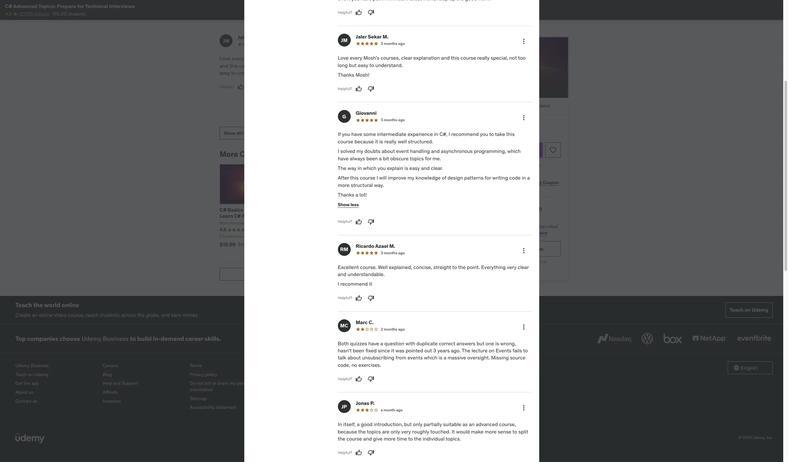 Task type: vqa. For each thing, say whether or not it's contained in the screenshot.
BESTSELLING button
no



Task type: describe. For each thing, give the bounding box(es) containing it.
1 horizontal spatial mosh's
[[364, 55, 380, 61]]

1 vertical spatial structured.
[[408, 138, 433, 145]]

show all reviews
[[224, 130, 258, 136]]

0 horizontal spatial jaler
[[238, 34, 249, 40]]

was
[[396, 347, 405, 354]]

1 horizontal spatial hamedani
[[303, 149, 339, 159]]

and inside 'in itself, a good introduction, but only partially suitable as an advanced course, because the topics are only very roughly touched. it would make more sense to split the course and give more time to the individual topics.'
[[363, 436, 372, 442]]

individual
[[423, 436, 445, 442]]

the way in which you explain is easy and clear.
[[338, 165, 443, 171]]

1 vertical spatial experience
[[408, 131, 433, 137]]

personal
[[237, 381, 254, 386]]

1 vertical spatial if
[[338, 131, 341, 137]]

$16.58
[[500, 259, 512, 264]]

0 horizontal spatial take
[[393, 62, 403, 69]]

fixed
[[366, 347, 377, 354]]

an inside 'in itself, a good introduction, but only partially suitable as an advanced course, because the topics are only very roughly touched. it would make more sense to split the course and give more time to the individual topics.'
[[469, 421, 475, 428]]

thanks for thanks mosh!
[[338, 72, 354, 78]]

after
[[532, 259, 540, 264]]

students inside 'teach the world online create an online video course, reach students across the globe, and earn money'
[[100, 312, 120, 318]]

but inside both quizzes have a question with duplicate correct answers but one is wrong, hasn't been fixed since it was pointed out 3 years ago. the lecture on events fails to talk about unsubscribing from events which is a massive oversight. missing source code, no exercises.
[[477, 340, 485, 347]]

demand
[[161, 335, 184, 342]]

1 vertical spatial me.
[[433, 155, 441, 162]]

mosh hamedani link
[[281, 149, 339, 159]]

1 horizontal spatial explanation
[[414, 55, 440, 61]]

sitemap
[[190, 396, 207, 401]]

show less
[[338, 202, 359, 208]]

1 vertical spatial always
[[350, 155, 365, 162]]

the inside udemy business teach on udemy get the app about us contact us
[[24, 381, 30, 386]]

courses
[[240, 149, 269, 159]]

87%
[[512, 121, 523, 128]]

mark review by giovanni as helpful image for mark review by giovanni as unhelpful icon
[[356, 219, 362, 225]]

concise,
[[414, 264, 432, 270]]

0 vertical spatial g
[[342, 37, 345, 44]]

c# basics for beginners: learn c# fundamentals by coding link
[[220, 207, 288, 225]]

1 horizontal spatial jaler
[[356, 33, 367, 40]]

1 vertical spatial programming,
[[474, 148, 506, 154]]

1 horizontal spatial asynchronous
[[441, 148, 473, 154]]

code,
[[338, 362, 350, 368]]

for inside javascript basics for beginners
[[416, 207, 422, 213]]

careers link
[[103, 362, 185, 370]]

mosh for 5.5 total hours
[[220, 221, 229, 225]]

0 vertical spatial the
[[338, 165, 346, 171]]

months for sekar
[[384, 41, 398, 46]]

coding
[[220, 219, 237, 225]]

helpful? for mark review by marc c. as helpful image
[[338, 377, 352, 381]]

0 vertical spatial some
[[363, 55, 375, 62]]

udemy business teach on udemy get the app about us contact us
[[15, 363, 49, 404]]

accessibility statement link
[[190, 403, 272, 412]]

clear inside excellent course. well explained, concise, straight to the point. everything very clear and understandable.
[[518, 264, 529, 270]]

it
[[452, 428, 455, 435]]

0 horizontal spatial love every mosh's courses, clear explanation and this course really special, not too long but easy to understand.
[[220, 55, 324, 76]]

0 vertical spatial business
[[103, 335, 129, 342]]

0 horizontal spatial well
[[380, 70, 389, 76]]

1 horizontal spatial jm
[[341, 37, 348, 43]]

udemy image
[[15, 433, 45, 444]]

months for c.
[[384, 327, 398, 332]]

contact us link
[[15, 397, 98, 406]]

straight
[[434, 264, 451, 270]]

reviews
[[242, 130, 258, 136]]

ago.
[[451, 347, 461, 354]]

of inside after this course i will improve my knowledge of design patterns for writing code in a more structural way.
[[442, 175, 447, 181]]

1 horizontal spatial courses,
[[381, 55, 400, 61]]

1 vertical spatial g
[[343, 113, 346, 120]]

wishlist image
[[549, 146, 557, 154]]

exercises.
[[359, 362, 381, 368]]

blog link
[[103, 370, 185, 379]]

out
[[425, 347, 432, 354]]

the left the globe,
[[137, 312, 145, 318]]

classes,
[[338, 207, 357, 213]]

additional actions for review by jaler sekar m. image
[[520, 38, 528, 45]]

0 horizontal spatial explanation
[[295, 55, 322, 62]]

code
[[510, 175, 521, 181]]

do not sell or share my personal information button
[[190, 379, 272, 394]]

0 vertical spatial on
[[745, 307, 751, 313]]

quizzes
[[350, 340, 367, 347]]

fails
[[513, 347, 522, 354]]

helpful? for mark review by giovanni as unhelpful image mark review by giovanni as helpful image
[[337, 111, 351, 116]]

ago for c.
[[398, 327, 405, 332]]

basics for c#
[[228, 207, 243, 213]]

mark review by jonas p. as unhelpful image
[[368, 450, 374, 456]]

1 vertical spatial handling
[[410, 148, 430, 154]]

oop
[[332, 213, 343, 219]]

0 vertical spatial about
[[354, 77, 368, 83]]

and inside 'teach the world online create an online video course, reach students across the globe, and earn money'
[[161, 312, 170, 318]]

more down are
[[384, 436, 396, 442]]

total for 6.5
[[379, 234, 387, 239]]

an inside 'teach the world online create an online video course, reach students across the globe, and earn money'
[[32, 312, 38, 318]]

1 vertical spatial well
[[398, 138, 407, 145]]

c# for c# basics for beginners: learn c# fundamentals by coding
[[220, 207, 227, 213]]

0 vertical spatial topics
[[397, 91, 411, 98]]

1 horizontal spatial bit
[[383, 155, 389, 162]]

explain
[[387, 165, 403, 171]]

get inside get this course, plus 11,000+ of our top-rated courses, with personal plan.
[[467, 224, 475, 229]]

to inside both quizzes have a question with duplicate correct answers but one is wrong, hasn't been fixed since it was pointed out 3 years ago. the lecture on events fails to talk about unsubscribing from events which is a massive oversight. missing source code, no exercises.
[[523, 347, 528, 354]]

0 vertical spatial if you have some intermediate experience in c#, i recommend you to take this course because it is really well structured.
[[337, 55, 438, 76]]

additional actions for review by jonas p. image
[[520, 404, 528, 412]]

1 vertical spatial been
[[366, 155, 378, 162]]

1 vertical spatial if you have some intermediate experience in c#, i recommend you to take this course because it is really well structured.
[[338, 131, 515, 145]]

lecture
[[472, 347, 488, 354]]

0 horizontal spatial long
[[305, 62, 315, 69]]

$14.99 $119.99
[[373, 241, 407, 248]]

teams button
[[517, 98, 569, 114]]

policy
[[206, 372, 217, 377]]

back
[[514, 163, 523, 168]]

both
[[338, 340, 349, 347]]

english
[[741, 365, 758, 371]]

0 horizontal spatial bit
[[370, 91, 376, 98]]

report
[[318, 271, 332, 277]]

mark review by jaler sekar m. as unhelpful image
[[368, 86, 374, 92]]

1 vertical spatial recommend
[[451, 131, 479, 137]]

jp
[[342, 403, 347, 410]]

0 vertical spatial obscure
[[378, 91, 396, 98]]

understandable.
[[348, 271, 385, 277]]

1 horizontal spatial mark review by jaler sekar m. as helpful image
[[356, 86, 362, 92]]

0 vertical spatial us
[[29, 389, 33, 395]]

thanks a lot!
[[338, 192, 367, 198]]

0 vertical spatial only
[[413, 421, 423, 428]]

which inside both quizzes have a question with duplicate correct answers but one is wrong, hasn't been fixed since it was pointed out 3 years ago. the lecture on events fails to talk about unsubscribing from events which is a massive oversight. missing source code, no exercises.
[[424, 355, 438, 361]]

by inside c# basics for beginners: learn c# fundamentals by coding
[[277, 213, 283, 219]]

1 vertical spatial us
[[32, 398, 37, 404]]

terms
[[190, 363, 202, 369]]

answers
[[457, 340, 476, 347]]

0 vertical spatial structured.
[[391, 70, 416, 76]]

day
[[493, 163, 500, 168]]

0 vertical spatial always
[[337, 91, 352, 98]]

helpful? for the rightmost "mark review by jaler sekar m. as helpful" image
[[338, 86, 352, 91]]

0 horizontal spatial me.
[[420, 91, 428, 98]]

less
[[351, 202, 359, 208]]

mark review by marc c. as helpful image
[[356, 376, 362, 382]]

0 vertical spatial doubts
[[337, 77, 353, 83]]

give
[[373, 436, 383, 442]]

0 vertical spatial at
[[496, 131, 500, 137]]

topics.
[[446, 436, 461, 442]]

are
[[382, 428, 390, 435]]

subscribe to udemy's top courses
[[467, 205, 542, 221]]

it inside both quizzes have a question with duplicate correct answers but one is wrong, hasn't been fixed since it was pointed out 3 years ago. the lecture on events fails to talk about unsubscribing from events which is a massive oversight. missing source code, no exercises.
[[391, 347, 394, 354]]

mark review by giovanni as unhelpful image
[[368, 219, 374, 225]]

3 days left at this price!
[[474, 131, 521, 137]]

0 horizontal spatial jaler sekar m.
[[238, 34, 270, 40]]

more down top-
[[537, 230, 548, 236]]

after this course i will improve my knowledge of design patterns for writing code in a more structural way.
[[338, 175, 530, 188]]

mosh!
[[356, 72, 370, 78]]

0 vertical spatial because
[[337, 70, 356, 76]]

about us link
[[15, 388, 98, 397]]

0 horizontal spatial love
[[220, 55, 231, 62]]

the down the good
[[358, 428, 366, 435]]

mark review by praveen k. as helpful image
[[356, 9, 362, 16]]

personal inside get this course, plus 11,000+ of our top-rated courses, with personal plan.
[[495, 230, 512, 236]]

have inside both quizzes have a question with duplicate correct answers but one is wrong, hasn't been fixed since it was pointed out 3 years ago. the lecture on events fails to talk about unsubscribing from events which is a massive oversight. missing source code, no exercises.
[[369, 340, 379, 347]]

trial
[[541, 259, 547, 264]]

months for azael
[[384, 250, 398, 255]]

1 vertical spatial event
[[396, 148, 409, 154]]

0 horizontal spatial students
[[68, 11, 86, 17]]

0 vertical spatial too
[[518, 55, 526, 61]]

the down roughly
[[414, 436, 422, 442]]

0 vertical spatial i solved my doubts about event handling and asynchronous programming, which have always been a bit obscure topics for me.
[[337, 70, 441, 98]]

0 horizontal spatial jm
[[223, 37, 229, 44]]

at inside starting at $16.58 per month after trial cancel anytime
[[496, 259, 499, 264]]

learn inside c# basics for beginners: learn c# fundamentals by coding
[[220, 213, 233, 219]]

3 months ago for 'mark review by ricardo azael m. as unhelpful' 'icon'
[[381, 250, 405, 255]]

0 horizontal spatial c#,
[[337, 62, 345, 69]]

0 vertical spatial by
[[271, 149, 280, 159]]

of inside get this course, plus 11,000+ of our top-rated courses, with personal plan.
[[526, 224, 530, 229]]

subscribe
[[467, 205, 497, 213]]

excellent course. well explained, concise, straight to the point. everything very clear and understandable.
[[338, 264, 529, 277]]

correct
[[439, 340, 456, 347]]

show for show less
[[338, 202, 350, 208]]

1 vertical spatial intermediate
[[377, 131, 407, 137]]

money-
[[501, 163, 514, 168]]

top-
[[539, 224, 547, 229]]

tab list containing personal
[[460, 98, 569, 114]]

3 months ago for mark review by giovanni as unhelpful icon
[[381, 118, 405, 122]]

course inside after this course i will improve my knowledge of design patterns for writing code in a more structural way.
[[360, 175, 376, 181]]

1 horizontal spatial not
[[288, 62, 295, 69]]

this inside get this course, plus 11,000+ of our top-rated courses, with personal plan.
[[476, 224, 483, 229]]

both quizzes have a question with duplicate correct answers but one is wrong, hasn't been fixed since it was pointed out 3 years ago. the lecture on events fails to talk about unsubscribing from events which is a massive oversight. missing source code, no exercises.
[[338, 340, 528, 368]]

been inside both quizzes have a question with duplicate correct answers but one is wrong, hasn't been fixed since it was pointed out 3 years ago. the lecture on events fails to talk about unsubscribing from events which is a massive oversight. missing source code, no exercises.
[[353, 347, 365, 354]]

1 horizontal spatial love
[[338, 55, 349, 61]]

1 vertical spatial easy
[[220, 70, 230, 76]]

get inside udemy business teach on udemy get the app about us contact us
[[15, 381, 23, 386]]

p.
[[371, 400, 375, 407]]

0 horizontal spatial sekar
[[250, 34, 264, 40]]

0 vertical spatial giovanni
[[355, 34, 376, 40]]

ratings)
[[34, 11, 49, 17]]

(21,735 ratings)
[[19, 11, 49, 17]]

prepare
[[57, 3, 76, 9]]

question
[[385, 340, 404, 347]]

0 horizontal spatial mark review by jaler sekar m. as helpful image
[[238, 84, 244, 90]]

a inside after this course i will improve my knowledge of design patterns for writing code in a more structural way.
[[527, 175, 530, 181]]

our
[[531, 224, 538, 229]]

get this course, plus 11,000+ of our top-rated courses, with personal plan.
[[467, 224, 558, 236]]

companies
[[27, 335, 58, 342]]

1 horizontal spatial jaler sekar m.
[[356, 33, 389, 40]]

0 vertical spatial if
[[337, 55, 340, 62]]

very inside 'in itself, a good introduction, but only partially suitable as an advanced course, because the topics are only very roughly touched. it would make more sense to split the course and give more time to the individual topics.'
[[402, 428, 411, 435]]

as
[[463, 421, 468, 428]]

show for show all reviews
[[224, 130, 236, 136]]

contact
[[15, 398, 31, 404]]

the inside both quizzes have a question with duplicate correct answers but one is wrong, hasn't been fixed since it was pointed out 3 years ago. the lecture on events fails to talk about unsubscribing from events which is a massive oversight. missing source code, no exercises.
[[462, 347, 471, 354]]

basics for javascript
[[399, 207, 414, 213]]

0 vertical spatial been
[[354, 91, 365, 98]]

1 vertical spatial because
[[355, 138, 374, 145]]

0 vertical spatial programming,
[[370, 84, 402, 90]]

thanks for thanks a lot!
[[338, 192, 354, 198]]

try personal plan for free
[[485, 246, 544, 252]]

0 horizontal spatial solved
[[341, 148, 355, 154]]

and inside careers blog help and support affiliate investors
[[113, 381, 121, 386]]

years
[[438, 347, 450, 354]]

my inside after this course i will improve my knowledge of design patterns for writing code in a more structural way.
[[408, 175, 415, 181]]

more courses by mosh hamedani
[[220, 149, 339, 159]]

nasdaq image
[[596, 332, 633, 346]]

additional actions for review by marc c. image
[[520, 323, 528, 331]]

starting at $16.58 per month after trial cancel anytime
[[481, 259, 547, 272]]

show all reviews button
[[220, 127, 263, 140]]

top
[[532, 205, 542, 213]]

everything
[[481, 264, 506, 270]]

2 vertical spatial recommend
[[341, 281, 368, 287]]

mark review by nimrod s. as helpful image
[[238, 7, 244, 14]]

0 horizontal spatial courses,
[[263, 55, 282, 62]]

structural
[[351, 182, 373, 188]]

1 vertical spatial udemy business link
[[15, 362, 98, 370]]

helpful? for mark review by ricardo azael m. as helpful icon
[[338, 296, 352, 300]]

2 vertical spatial personal
[[493, 246, 514, 252]]

1 horizontal spatial clear
[[401, 55, 412, 61]]

terms privacy policy do not sell or share my personal information sitemap accessibility statement
[[190, 363, 254, 410]]

1 vertical spatial online
[[39, 312, 53, 318]]

2 vertical spatial easy
[[410, 165, 420, 171]]

the down in
[[338, 436, 345, 442]]

0 vertical spatial intermediate
[[377, 55, 406, 62]]

a inside 'in itself, a good introduction, but only partially suitable as an advanced course, because the topics are only very roughly touched. it would make more sense to split the course and give more time to the individual topics.'
[[357, 421, 360, 428]]

c# up 5.5 total hours
[[234, 213, 241, 219]]

a up the way in which you explain is easy and clear.
[[379, 155, 382, 162]]

1 vertical spatial too
[[297, 62, 304, 69]]

personal inside button
[[478, 102, 499, 109]]

this inside after this course i will improve my knowledge of design patterns for writing code in a more structural way.
[[350, 175, 359, 181]]

0 vertical spatial understand.
[[376, 62, 403, 68]]

1 horizontal spatial take
[[495, 131, 505, 137]]

well
[[378, 264, 388, 270]]

a down the years
[[444, 355, 447, 361]]

0 vertical spatial teach on udemy link
[[726, 302, 773, 318]]

mark review by ricardo azael m. as unhelpful image
[[368, 295, 374, 301]]

0 horizontal spatial event
[[369, 77, 382, 83]]

1 vertical spatial understand.
[[237, 70, 264, 76]]

c# intermediate: classes, interfaces and oop link
[[296, 207, 357, 219]]

and inside c# intermediate: classes, interfaces and oop
[[322, 213, 331, 219]]



Task type: locate. For each thing, give the bounding box(es) containing it.
doubts left mosh!
[[337, 77, 353, 83]]

2 horizontal spatial courses,
[[467, 230, 484, 236]]

i inside after this course i will improve my knowledge of design patterns for writing code in a more structural way.
[[377, 175, 378, 181]]

2 basics from the left
[[399, 207, 414, 213]]

1 vertical spatial on
[[489, 347, 495, 354]]

special,
[[491, 55, 508, 61], [269, 62, 287, 69]]

mark review by ricardo azael m. as helpful image
[[356, 295, 362, 301]]

time
[[397, 436, 407, 442]]

online down world
[[39, 312, 53, 318]]

1 vertical spatial month
[[384, 408, 395, 413]]

45
[[321, 234, 326, 239]]

not inside terms privacy policy do not sell or share my personal information sitemap accessibility statement
[[197, 381, 203, 386]]

investors link
[[103, 397, 185, 406]]

2 horizontal spatial not
[[510, 55, 517, 61]]

ricardo
[[356, 243, 374, 249]]

and inside excellent course. well explained, concise, straight to the point. everything very clear and understandable.
[[338, 271, 346, 277]]

month inside starting at $16.58 per month after trial cancel anytime
[[520, 259, 531, 264]]

1 vertical spatial mark review by giovanni as helpful image
[[356, 219, 362, 225]]

1 horizontal spatial on
[[489, 347, 495, 354]]

asynchronous
[[337, 84, 369, 90], [441, 148, 473, 154]]

udemy,
[[753, 435, 766, 440]]

on up app
[[28, 372, 33, 377]]

1 vertical spatial only
[[391, 428, 400, 435]]

the inside excellent course. well explained, concise, straight to the point. everything very clear and understandable.
[[458, 264, 466, 270]]

at right left
[[496, 131, 500, 137]]

hours for 6.5 total hours
[[388, 234, 398, 239]]

1 horizontal spatial show
[[338, 202, 350, 208]]

recommend left left
[[451, 131, 479, 137]]

4.5 left (21,735
[[5, 11, 12, 17]]

us right about
[[29, 389, 33, 395]]

suitable
[[443, 421, 462, 428]]

i recommend it
[[338, 281, 372, 287]]

0 horizontal spatial lectures
[[327, 234, 340, 239]]

us right "contact"
[[32, 398, 37, 404]]

jaler down mark review by praveen k. as helpful image
[[356, 33, 367, 40]]

on inside both quizzes have a question with duplicate correct answers but one is wrong, hasn't been fixed since it was pointed out 3 years ago. the lecture on events fails to talk about unsubscribing from events which is a massive oversight. missing source code, no exercises.
[[489, 347, 495, 354]]

report abuse button
[[220, 268, 444, 281]]

0 vertical spatial online
[[62, 301, 79, 309]]

1 horizontal spatial every
[[350, 55, 362, 61]]

mark review by jonas p. as helpful image
[[356, 450, 362, 456]]

0 vertical spatial with
[[485, 230, 494, 236]]

this inside button
[[497, 147, 506, 153]]

1 thanks from the top
[[338, 72, 354, 78]]

1 horizontal spatial too
[[518, 55, 526, 61]]

0 horizontal spatial the
[[338, 165, 346, 171]]

on down one
[[489, 347, 495, 354]]

0 horizontal spatial only
[[391, 428, 400, 435]]

4.5
[[5, 11, 12, 17], [220, 227, 226, 233]]

giovanni
[[355, 34, 376, 40], [356, 110, 377, 116]]

mark review by giovanni as helpful image for mark review by giovanni as unhelpful image
[[355, 110, 361, 117]]

a down 'guarantee'
[[527, 175, 530, 181]]

hours up "$14.99 $119.99"
[[388, 234, 398, 239]]

a up introduction,
[[381, 408, 383, 413]]

get down courses
[[467, 224, 475, 229]]

0 vertical spatial recommend
[[349, 62, 376, 69]]

udemy business link up get the app link
[[15, 362, 98, 370]]

1 horizontal spatial special,
[[491, 55, 508, 61]]

udemy up eventbrite image
[[752, 307, 769, 313]]

solved
[[418, 70, 433, 76], [341, 148, 355, 154]]

personal
[[478, 102, 499, 109], [495, 230, 512, 236], [493, 246, 514, 252]]

statement
[[216, 405, 237, 410]]

a up mark review by giovanni as unhelpful image
[[366, 91, 369, 98]]

c# for c# advanced topics: prepare for technical interviews
[[5, 3, 12, 9]]

too
[[518, 55, 526, 61], [297, 62, 304, 69]]

topics inside 'in itself, a good introduction, but only partially suitable as an advanced course, because the topics are only very roughly touched. it would make more sense to split the course and give more time to the individual topics.'
[[367, 428, 381, 435]]

0 vertical spatial asynchronous
[[337, 84, 369, 90]]

total for 5.5
[[226, 234, 234, 239]]

lectures right 45 on the bottom left of page
[[327, 234, 340, 239]]

the
[[458, 264, 466, 270], [33, 301, 43, 309], [137, 312, 145, 318], [24, 381, 30, 386], [358, 428, 366, 435], [338, 436, 345, 442], [414, 436, 422, 442]]

days
[[477, 131, 487, 137]]

lifetime
[[504, 171, 518, 176]]

1 horizontal spatial easy
[[358, 62, 368, 68]]

a left lot!
[[356, 192, 358, 198]]

1 horizontal spatial doubts
[[365, 148, 381, 154]]

0 horizontal spatial programming,
[[370, 84, 402, 90]]

total right 5.5
[[226, 234, 234, 239]]

1 vertical spatial topics
[[410, 155, 424, 162]]

0 horizontal spatial course,
[[68, 312, 84, 318]]

0 vertical spatial solved
[[418, 70, 433, 76]]

teach inside udemy business teach on udemy get the app about us contact us
[[15, 372, 27, 377]]

3 months ago for mark review by jaler sekar m. as unhelpful icon
[[381, 41, 405, 46]]

0 horizontal spatial clear
[[283, 55, 294, 62]]

the left app
[[24, 381, 30, 386]]

1 hours from the left
[[235, 234, 244, 239]]

bit up the way in which you explain is easy and clear.
[[383, 155, 389, 162]]

students down the c# advanced topics: prepare for technical interviews
[[68, 11, 86, 17]]

left
[[489, 131, 495, 137]]

apply
[[530, 180, 542, 185]]

c# inside c# intermediate: classes, interfaces and oop
[[296, 207, 303, 213]]

tab list
[[460, 98, 569, 114]]

been down quizzes
[[353, 347, 365, 354]]

1 vertical spatial students
[[100, 312, 120, 318]]

asynchronous down alarm icon
[[441, 148, 473, 154]]

2 vertical spatial been
[[353, 347, 365, 354]]

hamedani for 5.5 total hours
[[230, 221, 248, 225]]

c# left intermediate:
[[296, 207, 303, 213]]

ago for sekar
[[398, 41, 405, 46]]

teach for the
[[15, 301, 32, 309]]

asynchronous down thanks mosh!
[[337, 84, 369, 90]]

a up the since
[[381, 340, 383, 347]]

azael
[[375, 243, 388, 249]]

event up mark review by jaler sekar m. as unhelpful icon
[[369, 77, 382, 83]]

teach inside 'teach the world online create an online video course, reach students across the globe, and earn money'
[[15, 301, 32, 309]]

for
[[77, 3, 84, 9], [412, 91, 419, 98], [425, 155, 432, 162], [485, 175, 491, 181], [244, 207, 251, 213], [416, 207, 422, 213], [526, 246, 533, 252]]

mosh hamedani for $14.99
[[373, 221, 401, 225]]

2 vertical spatial not
[[197, 381, 203, 386]]

c# for c# intermediate: classes, interfaces and oop
[[296, 207, 303, 213]]

course, left plus in the right of the page
[[484, 224, 499, 229]]

0 horizontal spatial basics
[[228, 207, 243, 213]]

design
[[448, 175, 463, 181]]

business down across
[[103, 335, 129, 342]]

teach for on
[[730, 307, 744, 313]]

course, inside get this course, plus 11,000+ of our top-rated courses, with personal plan.
[[484, 224, 499, 229]]

an right the create
[[32, 312, 38, 318]]

udemy right choose
[[82, 335, 102, 342]]

0 horizontal spatial doubts
[[337, 77, 353, 83]]

0 horizontal spatial m.
[[265, 34, 270, 40]]

course inside 'in itself, a good introduction, but only partially suitable as an advanced course, because the topics are only very roughly touched. it would make more sense to split the course and give more time to the individual topics.'
[[347, 436, 362, 442]]

in
[[338, 421, 342, 428]]

hours up $15.99 $129.99
[[235, 234, 244, 239]]

hamedani
[[303, 149, 339, 159], [230, 221, 248, 225], [383, 221, 401, 225]]

lectures for 105 lectures
[[408, 234, 422, 239]]

course, right video at the left
[[68, 312, 84, 318]]

on inside udemy business teach on udemy get the app about us contact us
[[28, 372, 33, 377]]

jaler down mark review by nimrod s. as helpful "icon"
[[238, 34, 249, 40]]

well up explain
[[398, 138, 407, 145]]

love
[[338, 55, 349, 61], [220, 55, 231, 62]]

duplicate
[[417, 340, 438, 347]]

my inside terms privacy policy do not sell or share my personal information sitemap accessibility statement
[[230, 381, 236, 386]]

6.5 total hours
[[373, 234, 398, 239]]

but inside 'in itself, a good introduction, but only partially suitable as an advanced course, because the topics are only very roughly touched. it would make more sense to split the course and give more time to the individual topics.'
[[404, 421, 412, 428]]

2 months ago
[[381, 327, 405, 332]]

an right as at the right of the page
[[469, 421, 475, 428]]

learn up 5.5
[[220, 213, 233, 219]]

mosh hamedani for 5.5 total hours
[[220, 221, 248, 225]]

1 horizontal spatial with
[[485, 230, 494, 236]]

c# left advanced at the top left
[[5, 3, 12, 9]]

of left design
[[442, 175, 447, 181]]

try personal plan for free link
[[467, 241, 561, 257]]

talk
[[338, 355, 346, 361]]

hours for 5.5 total hours
[[235, 234, 244, 239]]

the
[[338, 165, 346, 171], [462, 347, 471, 354]]

2 total from the left
[[379, 234, 387, 239]]

with up the try
[[485, 230, 494, 236]]

the left world
[[33, 301, 43, 309]]

more inside after this course i will improve my knowledge of design patterns for writing code in a more structural way.
[[338, 182, 350, 188]]

in
[[434, 55, 438, 62], [434, 131, 438, 137], [358, 165, 362, 171], [522, 175, 526, 181]]

eventbrite image
[[736, 332, 773, 346]]

2 thanks from the top
[[338, 192, 354, 198]]

courses, inside get this course, plus 11,000+ of our top-rated courses, with personal plan.
[[467, 230, 484, 236]]

been up the way in which you explain is easy and clear.
[[366, 155, 378, 162]]

teach on udemy link up eventbrite image
[[726, 302, 773, 318]]

only right are
[[391, 428, 400, 435]]

mosh for $14.99
[[373, 221, 382, 225]]

mark review by giovanni as helpful image left mark review by giovanni as unhelpful image
[[355, 110, 361, 117]]

small image
[[734, 365, 740, 371]]

1 vertical spatial obscure
[[390, 155, 409, 162]]

very inside excellent course. well explained, concise, straight to the point. everything very clear and understandable.
[[507, 264, 517, 270]]

months
[[384, 41, 398, 46], [383, 42, 397, 47], [384, 118, 398, 122], [384, 250, 398, 255], [384, 327, 398, 332]]

0 vertical spatial take
[[393, 62, 403, 69]]

interfaces
[[296, 213, 320, 219]]

netapp image
[[692, 332, 728, 346]]

0 horizontal spatial business
[[31, 363, 49, 369]]

excellent
[[338, 264, 359, 270]]

obscure right mark review by jaler sekar m. as unhelpful icon
[[378, 91, 396, 98]]

1 horizontal spatial mosh hamedani
[[373, 221, 401, 225]]

1 horizontal spatial mosh
[[281, 149, 301, 159]]

c#, left alarm icon
[[440, 131, 448, 137]]

0 vertical spatial udemy business link
[[82, 335, 129, 342]]

teach on udemy link up about us link
[[15, 370, 98, 379]]

course, up sense in the right of the page
[[499, 421, 516, 428]]

ago for p.
[[396, 408, 403, 413]]

bit up mark review by giovanni as unhelpful image
[[370, 91, 376, 98]]

starting
[[481, 259, 495, 264]]

rm
[[340, 246, 348, 252]]

1 horizontal spatial solved
[[418, 70, 433, 76]]

the up after
[[338, 165, 346, 171]]

0 horizontal spatial with
[[406, 340, 415, 347]]

recommend up mark review by ricardo azael m. as helpful icon
[[341, 281, 368, 287]]

mark review by giovanni as helpful image
[[355, 110, 361, 117], [356, 219, 362, 225]]

1 vertical spatial 4.5
[[220, 227, 226, 233]]

to inside excellent course. well explained, concise, straight to the point. everything very clear and understandable.
[[453, 264, 457, 270]]

ago
[[398, 41, 405, 46], [398, 42, 404, 47], [398, 118, 405, 122], [398, 250, 405, 255], [398, 327, 405, 332], [396, 408, 403, 413]]

1 vertical spatial by
[[277, 213, 283, 219]]

0 horizontal spatial hamedani
[[230, 221, 248, 225]]

total right 6.5
[[379, 234, 387, 239]]

personal up left
[[478, 102, 499, 109]]

$119.99
[[391, 242, 407, 247]]

by
[[271, 149, 280, 159], [277, 213, 283, 219]]

basics inside javascript basics for beginners
[[399, 207, 414, 213]]

gift
[[490, 180, 498, 185]]

additional actions for review by giovanni image
[[520, 114, 528, 122]]

basics inside c# basics for beginners: learn c# fundamentals by coding
[[228, 207, 243, 213]]

2 hours from the left
[[388, 234, 398, 239]]

money
[[183, 312, 198, 318]]

1 vertical spatial solved
[[341, 148, 355, 154]]

if
[[337, 55, 340, 62], [338, 131, 341, 137]]

1 vertical spatial of
[[526, 224, 530, 229]]

0 horizontal spatial not
[[197, 381, 203, 386]]

personal button
[[460, 98, 517, 114]]

giovanni down mark review by jaler sekar m. as unhelpful icon
[[356, 110, 377, 116]]

1 vertical spatial doubts
[[365, 148, 381, 154]]

c# intermediate: classes, interfaces and oop
[[296, 207, 357, 219]]

$129.99
[[238, 242, 254, 247]]

hamedani for $14.99
[[383, 221, 401, 225]]

for inside after this course i will improve my knowledge of design patterns for writing code in a more structural way.
[[485, 175, 491, 181]]

month up introduction,
[[384, 408, 395, 413]]

1 lectures from the left
[[327, 234, 340, 239]]

1 vertical spatial about
[[382, 148, 395, 154]]

with up the pointed
[[406, 340, 415, 347]]

knowledge
[[416, 175, 441, 181]]

advanced
[[476, 421, 498, 428]]

c# basics for beginners: learn c# fundamentals by coding
[[220, 207, 283, 225]]

3 inside both quizzes have a question with duplicate correct answers but one is wrong, hasn't been fixed since it was pointed out 3 years ago. the lecture on events fails to talk about unsubscribing from events which is a massive oversight. missing source code, no exercises.
[[433, 347, 436, 354]]

1 horizontal spatial c#,
[[440, 131, 448, 137]]

jaler sekar m. down mark review by praveen k. as unhelpful icon
[[356, 33, 389, 40]]

mark review by marc c. as unhelpful image
[[368, 376, 374, 382]]

events
[[496, 347, 512, 354]]

box image
[[662, 332, 684, 346]]

technical
[[85, 3, 108, 9]]

mark review by giovanni as helpful image left mark review by giovanni as unhelpful icon
[[356, 219, 362, 225]]

c# up coding
[[220, 207, 227, 213]]

1 vertical spatial asynchronous
[[441, 148, 473, 154]]

more down after
[[338, 182, 350, 188]]

at
[[496, 131, 500, 137], [496, 259, 499, 264]]

build
[[137, 335, 152, 342]]

by right courses
[[271, 149, 280, 159]]

mark review by jaler sekar m. as helpful image
[[238, 84, 244, 90], [356, 86, 362, 92]]

0 vertical spatial experience
[[407, 55, 432, 62]]

recommend up mosh!
[[349, 62, 376, 69]]

an
[[32, 312, 38, 318], [469, 421, 475, 428]]

udemy up about
[[15, 363, 30, 369]]

event up explain
[[396, 148, 409, 154]]

0 vertical spatial students
[[68, 11, 86, 17]]

learn down our
[[524, 230, 536, 236]]

only
[[413, 421, 423, 428], [391, 428, 400, 435]]

ago for azael
[[398, 250, 405, 255]]

mark review by giovanni as unhelpful image
[[367, 110, 374, 117]]

1 vertical spatial not
[[288, 62, 295, 69]]

1 horizontal spatial well
[[398, 138, 407, 145]]

about inside both quizzes have a question with duplicate correct answers but one is wrong, hasn't been fixed since it was pointed out 3 years ago. the lecture on events fails to talk about unsubscribing from events which is a massive oversight. missing source code, no exercises.
[[348, 355, 361, 361]]

introduction,
[[374, 421, 403, 428]]

1 vertical spatial bit
[[383, 155, 389, 162]]

month up anytime
[[520, 259, 531, 264]]

m. for love
[[383, 33, 389, 40]]

course, inside 'in itself, a good introduction, but only partially suitable as an advanced course, because the topics are only very roughly touched. it would make more sense to split the course and give more time to the individual topics.'
[[499, 421, 516, 428]]

0 horizontal spatial mosh's
[[245, 55, 261, 62]]

intermediate
[[344, 234, 366, 239]]

0 horizontal spatial month
[[384, 408, 395, 413]]

0 horizontal spatial every
[[232, 55, 244, 62]]

2023
[[743, 435, 752, 440]]

1 vertical spatial show
[[338, 202, 350, 208]]

top companies choose udemy business to build in-demand career skills.
[[15, 335, 221, 342]]

2 lectures from the left
[[408, 234, 422, 239]]

split
[[519, 428, 528, 435]]

lectures for 45 lectures
[[327, 234, 340, 239]]

of left our
[[526, 224, 530, 229]]

handling right mosh!
[[383, 77, 403, 83]]

is
[[362, 70, 366, 76], [380, 138, 383, 145], [405, 165, 408, 171], [496, 340, 499, 347], [439, 355, 443, 361]]

jaler sekar m. down mark review by nimrod s. as helpful "icon"
[[238, 34, 270, 40]]

helpful? for mark review by praveen k. as helpful image
[[338, 10, 352, 15]]

basics up coding
[[228, 207, 243, 213]]

terms link
[[190, 362, 272, 370]]

2 vertical spatial on
[[28, 372, 33, 377]]

1 horizontal spatial handling
[[410, 148, 430, 154]]

udemy
[[752, 307, 769, 313], [82, 335, 102, 342], [15, 363, 30, 369], [34, 372, 49, 377]]

giovanni down mark review by praveen k. as unhelpful icon
[[355, 34, 376, 40]]

because inside 'in itself, a good introduction, but only partially suitable as an advanced course, because the topics are only very roughly touched. it would make more sense to split the course and give more time to the individual topics.'
[[338, 428, 357, 435]]

m. for excellent
[[390, 243, 395, 249]]

1 total from the left
[[226, 234, 234, 239]]

affiliate link
[[103, 388, 185, 397]]

topics
[[397, 91, 411, 98], [410, 155, 424, 162], [367, 428, 381, 435]]

basics right javascript
[[399, 207, 414, 213]]

1 horizontal spatial learn
[[524, 230, 536, 236]]

marc c.
[[356, 319, 374, 325]]

1 vertical spatial the
[[462, 347, 471, 354]]

0 horizontal spatial special,
[[269, 62, 287, 69]]

jonas
[[356, 400, 369, 407]]

students right "reach"
[[100, 312, 120, 318]]

the down answers
[[462, 347, 471, 354]]

1 horizontal spatial long
[[338, 62, 348, 68]]

mark review by praveen k. as unhelpful image
[[368, 9, 374, 16]]

personal down plus in the right of the page
[[495, 230, 512, 236]]

touched.
[[431, 428, 451, 435]]

beginner
[[425, 234, 441, 239]]

clear.
[[431, 165, 443, 171]]

sell
[[204, 381, 211, 386]]

2 vertical spatial about
[[348, 355, 361, 361]]

show left all
[[224, 130, 236, 136]]

in inside after this course i will improve my knowledge of design patterns for writing code in a more structural way.
[[522, 175, 526, 181]]

with inside both quizzes have a question with duplicate correct answers but one is wrong, hasn't been fixed since it was pointed out 3 years ago. the lecture on events fails to talk about unsubscribing from events which is a massive oversight. missing source code, no exercises.
[[406, 340, 415, 347]]

udemy up app
[[34, 372, 49, 377]]

120,312 students
[[52, 11, 86, 17]]

helpful? for mark review by jonas p. as helpful icon
[[338, 450, 352, 455]]

to inside subscribe to udemy's top courses
[[498, 205, 505, 213]]

programming, up mark review by giovanni as unhelpful image
[[370, 84, 402, 90]]

more down advanced
[[485, 428, 497, 435]]

1 basics from the left
[[228, 207, 243, 213]]

0 horizontal spatial of
[[442, 175, 447, 181]]

thanks up the show less
[[338, 192, 354, 198]]

one
[[486, 340, 494, 347]]

business inside udemy business teach on udemy get the app about us contact us
[[31, 363, 49, 369]]

blog
[[103, 372, 112, 377]]

intermediate
[[377, 55, 406, 62], [377, 131, 407, 137]]

mosh's
[[364, 55, 380, 61], [245, 55, 261, 62]]

across
[[121, 312, 136, 318]]

month
[[520, 259, 531, 264], [384, 408, 395, 413]]

1 mosh hamedani from the left
[[220, 221, 248, 225]]

1 horizontal spatial sekar
[[368, 33, 382, 40]]

i solved my doubts about event handling and asynchronous programming, which have always been a bit obscure topics for me.
[[337, 70, 441, 98], [338, 148, 521, 162]]

0 horizontal spatial show
[[224, 130, 236, 136]]

helpful? for mark review by giovanni as unhelpful icon's mark review by giovanni as helpful image
[[338, 219, 352, 224]]

additional actions for review by ricardo azael m. image
[[520, 247, 528, 255]]

thanks left mosh!
[[338, 72, 354, 78]]

0 vertical spatial event
[[369, 77, 382, 83]]

beginners:
[[252, 207, 278, 213]]

with inside get this course, plus 11,000+ of our top-rated courses, with personal plan.
[[485, 230, 494, 236]]

always down thanks mosh!
[[337, 91, 352, 98]]

0 horizontal spatial very
[[402, 428, 411, 435]]

1 vertical spatial c#,
[[440, 131, 448, 137]]

2 mosh hamedani from the left
[[373, 221, 401, 225]]

accessibility
[[190, 405, 215, 410]]

course, inside 'teach the world online create an online video course, reach students across the globe, and earn money'
[[68, 312, 84, 318]]

1 horizontal spatial event
[[396, 148, 409, 154]]

alarm image
[[467, 131, 472, 136]]

some
[[363, 55, 375, 62], [364, 131, 376, 137]]

handling up knowledge
[[410, 148, 430, 154]]

c#, up thanks mosh!
[[337, 62, 345, 69]]

volkswagen image
[[641, 332, 655, 346]]

fundamentals
[[242, 213, 276, 219]]

been left mark review by jaler sekar m. as unhelpful icon
[[354, 91, 365, 98]]

well right mosh!
[[380, 70, 389, 76]]

on up eventbrite image
[[745, 307, 751, 313]]

or
[[212, 381, 216, 386]]

personal up $16.58
[[493, 246, 514, 252]]

some down mark review by giovanni as unhelpful image
[[364, 131, 376, 137]]

course inside button
[[507, 147, 523, 153]]

for inside c# basics for beginners: learn c# fundamentals by coding
[[244, 207, 251, 213]]



